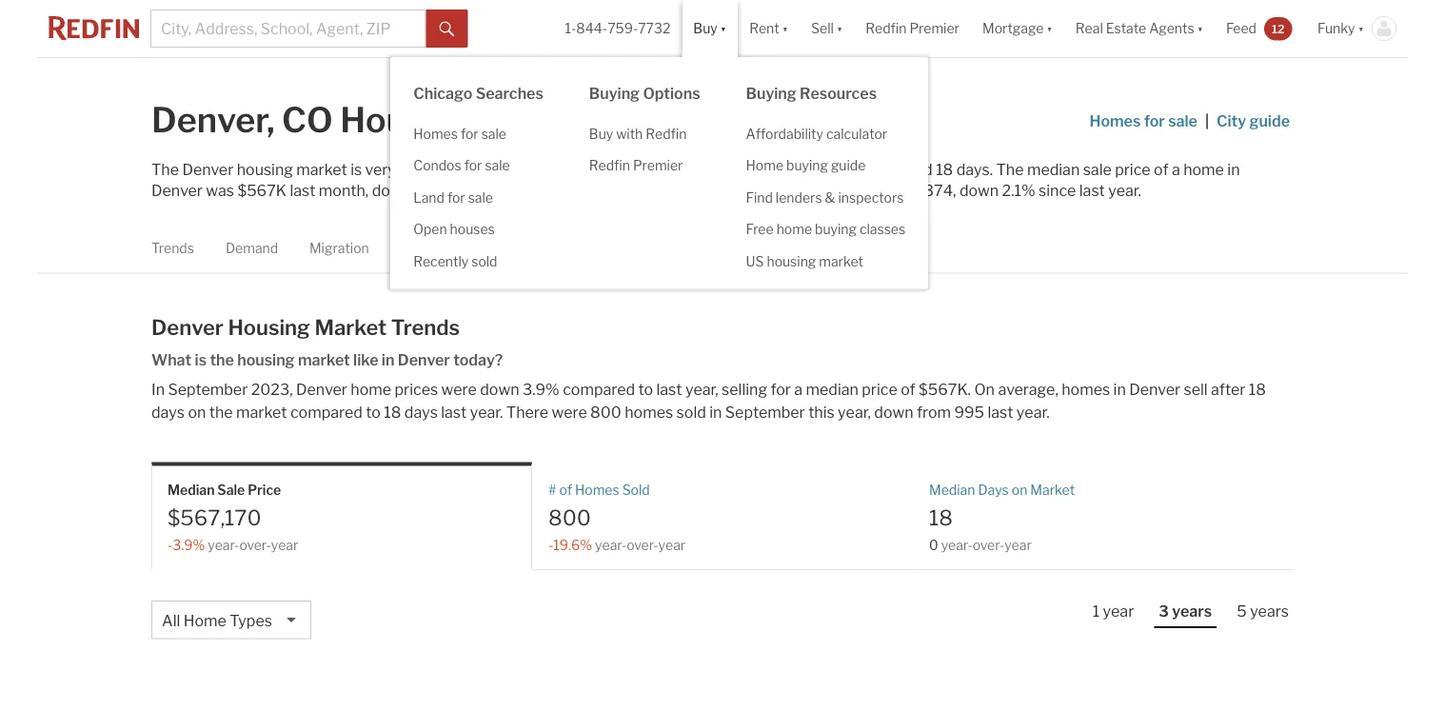 Task type: describe. For each thing, give the bounding box(es) containing it.
buy for buy ▾
[[694, 20, 718, 37]]

what is the housing market like in denver today?
[[151, 351, 503, 369]]

was
[[206, 181, 234, 199]]

year- inside # of homes sold 800 -19.6% year-over-year
[[595, 537, 627, 553]]

1 vertical spatial to
[[366, 403, 381, 422]]

last up open houses link
[[495, 181, 521, 199]]

0 vertical spatial year,
[[686, 380, 719, 399]]

with
[[616, 126, 643, 142]]

5 years button
[[1232, 601, 1294, 627]]

800 inside in september 2023, denver home prices were down 3.9% compared to last year, selling for a median price of $567k. on average, homes in denver sell after 18 days on the market compared to 18 days last year. there were 800 homes sold in september this year, down from 995 last year.
[[591, 403, 622, 422]]

resources
[[800, 84, 877, 102]]

lenders
[[776, 189, 822, 206]]

1 horizontal spatial trends
[[391, 314, 460, 340]]

0 vertical spatial guide
[[1250, 111, 1290, 130]]

12
[[1272, 22, 1285, 35]]

very
[[365, 160, 396, 179]]

premier for redfin premier button
[[910, 20, 960, 37]]

denver left after
[[1130, 380, 1181, 399]]

market up the like
[[315, 314, 387, 340]]

0 vertical spatial the
[[210, 351, 234, 369]]

1 horizontal spatial housing
[[340, 99, 475, 141]]

7732
[[638, 20, 671, 37]]

real estate agents ▾ button
[[1064, 0, 1215, 57]]

down up there
[[480, 380, 519, 399]]

denver,
[[151, 99, 275, 141]]

the denver housing market is very competitive. homes in denver receive 2 offers on average and sell in around 18 days. the median sale price of a home in denver was $567k last month, down 3.9% since last year. the median sale price per square foot in denver is $374, down 2.1% since last year.
[[151, 160, 1240, 199]]

median days on market 18 0 year-over-year
[[929, 482, 1075, 553]]

last left 'selling'
[[657, 380, 682, 399]]

month,
[[319, 181, 369, 199]]

in up inspectors in the right of the page
[[867, 160, 880, 179]]

rent
[[750, 20, 780, 37]]

housing inside us housing market "link"
[[767, 253, 816, 269]]

sale for condos for sale
[[485, 158, 510, 174]]

0 horizontal spatial compared
[[290, 403, 363, 422]]

find lenders & inspectors
[[746, 189, 904, 206]]

find
[[746, 189, 773, 206]]

1 horizontal spatial the
[[561, 181, 588, 199]]

per
[[718, 181, 742, 199]]

down down the very
[[372, 181, 411, 199]]

18 right after
[[1249, 380, 1266, 399]]

city guide link
[[1217, 110, 1294, 132]]

1 horizontal spatial year,
[[838, 403, 871, 422]]

market down denver housing market trends
[[298, 351, 350, 369]]

last down on
[[988, 403, 1014, 422]]

sell ▾
[[811, 20, 843, 37]]

guide inside dialog
[[831, 158, 866, 174]]

redfin premier for redfin premier link
[[589, 158, 683, 174]]

year inside median sale price $567,170 -3.9% year-over-year
[[271, 537, 298, 553]]

after
[[1211, 380, 1246, 399]]

1 horizontal spatial compared
[[563, 380, 635, 399]]

types
[[230, 611, 272, 630]]

in
[[151, 380, 165, 399]]

square
[[745, 181, 794, 199]]

market inside the denver housing market is very competitive. homes in denver receive 2 offers on average and sell in around 18 days. the median sale price of a home in denver was $567k last month, down 3.9% since last year. the median sale price per square foot in denver is $374, down 2.1% since last year.
[[296, 160, 347, 179]]

2 horizontal spatial median
[[1027, 160, 1080, 179]]

free
[[746, 221, 774, 238]]

for for land for sale
[[447, 189, 465, 206]]

feed
[[1227, 20, 1257, 37]]

condos for sale link
[[391, 150, 566, 182]]

- inside # of homes sold 800 -19.6% year-over-year
[[548, 537, 554, 553]]

mortgage
[[983, 20, 1044, 37]]

median for $567,170
[[168, 482, 215, 498]]

offers
[[683, 160, 725, 179]]

homes for sale | city guide
[[1090, 111, 1290, 130]]

prices
[[395, 380, 438, 399]]

of inside # of homes sold 800 -19.6% year-over-year
[[559, 482, 572, 498]]

sell inside the denver housing market is very competitive. homes in denver receive 2 offers on average and sell in around 18 days. the median sale price of a home in denver was $567k last month, down 3.9% since last year. the median sale price per square foot in denver is $374, down 2.1% since last year.
[[840, 160, 864, 179]]

0 horizontal spatial housing
[[228, 314, 310, 340]]

year inside "button"
[[1103, 602, 1134, 620]]

selling
[[722, 380, 768, 399]]

on
[[975, 380, 995, 399]]

years for 5 years
[[1250, 602, 1289, 620]]

home inside the denver housing market is very competitive. homes in denver receive 2 offers on average and sell in around 18 days. the median sale price of a home in denver was $567k last month, down 3.9% since last year. the median sale price per square foot in denver is $374, down 2.1% since last year.
[[1184, 160, 1225, 179]]

year- for $567,170
[[208, 537, 239, 553]]

open
[[414, 221, 447, 238]]

over- inside # of homes sold 800 -19.6% year-over-year
[[627, 537, 659, 553]]

of inside in september 2023, denver home prices were down 3.9% compared to last year, selling for a median price of $567k. on average, homes in denver sell after 18 days on the market compared to 18 days last year. there were 800 homes sold in september this year, down from 995 last year.
[[901, 380, 916, 399]]

days.
[[957, 160, 993, 179]]

buying options
[[589, 84, 700, 102]]

844-
[[576, 20, 608, 37]]

City, Address, School, Agent, ZIP search field
[[150, 10, 426, 48]]

18 inside median days on market 18 0 year-over-year
[[929, 505, 953, 530]]

&
[[825, 189, 836, 206]]

us housing market link
[[723, 246, 929, 278]]

home inside dialog
[[746, 158, 784, 174]]

sale for homes for sale
[[482, 126, 507, 142]]

market inside in september 2023, denver home prices were down 3.9% compared to last year, selling for a median price of $567k. on average, homes in denver sell after 18 days on the market compared to 18 days last year. there were 800 homes sold in september this year, down from 995 last year.
[[236, 403, 287, 422]]

climate link
[[720, 224, 768, 273]]

land for sale
[[414, 189, 493, 206]]

▾ for sell ▾
[[837, 20, 843, 37]]

last right '2.1%'
[[1080, 181, 1105, 199]]

1-844-759-7732 link
[[565, 20, 671, 37]]

0 vertical spatial were
[[441, 380, 477, 399]]

land for sale link
[[391, 182, 566, 214]]

sold
[[622, 482, 650, 498]]

in down 'selling'
[[710, 403, 722, 422]]

last down today?
[[441, 403, 467, 422]]

free home buying classes
[[746, 221, 906, 238]]

redfin premier button
[[855, 0, 971, 57]]

rent ▾ button
[[738, 0, 800, 57]]

0 horizontal spatial price
[[679, 181, 715, 199]]

market down open
[[402, 240, 446, 256]]

us
[[746, 253, 764, 269]]

year inside median days on market 18 0 year-over-year
[[1005, 537, 1032, 553]]

home inside in september 2023, denver home prices were down 3.9% compared to last year, selling for a median price of $567k. on average, homes in denver sell after 18 days on the market compared to 18 days last year. there were 800 homes sold in september this year, down from 995 last year.
[[351, 380, 391, 399]]

buy with redfin link
[[566, 118, 723, 150]]

3.9% inside median sale price $567,170 -3.9% year-over-year
[[173, 537, 205, 553]]

receive
[[615, 160, 667, 179]]

median sale price $567,170 -3.9% year-over-year
[[168, 482, 298, 553]]

searches
[[476, 84, 544, 102]]

agents
[[1150, 20, 1195, 37]]

mortgage ▾ button
[[971, 0, 1064, 57]]

competitive.
[[399, 160, 487, 179]]

days
[[978, 482, 1009, 498]]

year. up open houses link
[[524, 181, 557, 199]]

home inside dialog
[[777, 221, 812, 238]]

inspectors
[[838, 189, 904, 206]]

rent ▾
[[750, 20, 789, 37]]

$374,
[[915, 181, 956, 199]]

open houses
[[414, 221, 495, 238]]

buy for buy with redfin
[[589, 126, 613, 142]]

0 vertical spatial to
[[638, 380, 653, 399]]

of inside the denver housing market is very competitive. homes in denver receive 2 offers on average and sell in around 18 days. the median sale price of a home in denver was $567k last month, down 3.9% since last year. the median sale price per square foot in denver is $374, down 2.1% since last year.
[[1154, 160, 1169, 179]]

1 since from the left
[[455, 181, 492, 199]]

in september 2023, denver home prices were down 3.9% compared to last year, selling for a median price of $567k. on average, homes in denver sell after 18 days on the market compared to 18 days last year. there were 800 homes sold in september this year, down from 995 last year.
[[151, 380, 1266, 422]]

average,
[[998, 380, 1059, 399]]

sale for land for sale
[[468, 189, 493, 206]]

trends link
[[151, 224, 194, 273]]

down down days.
[[960, 181, 999, 199]]

from
[[917, 403, 951, 422]]

buy with redfin
[[589, 126, 687, 142]]

1 vertical spatial september
[[725, 403, 805, 422]]

denver, co housing market
[[151, 99, 600, 141]]

2 horizontal spatial the
[[997, 160, 1024, 179]]

open houses link
[[391, 214, 566, 246]]

transportation
[[799, 240, 891, 256]]

median inside in september 2023, denver home prices were down 3.9% compared to last year, selling for a median price of $567k. on average, homes in denver sell after 18 days on the market compared to 18 days last year. there were 800 homes sold in september this year, down from 995 last year.
[[806, 380, 859, 399]]

chicago
[[414, 84, 473, 102]]

affordability calculator
[[746, 126, 888, 142]]

denver up what
[[151, 314, 224, 340]]

3.9% inside in september 2023, denver home prices were down 3.9% compared to last year, selling for a median price of $567k. on average, homes in denver sell after 18 days on the market compared to 18 days last year. there were 800 homes sold in september this year, down from 995 last year.
[[523, 380, 560, 399]]

2 vertical spatial housing
[[237, 351, 295, 369]]

co
[[282, 99, 333, 141]]

0 vertical spatial homes
[[1062, 380, 1110, 399]]

free home buying classes link
[[723, 214, 929, 246]]

mortgage ▾
[[983, 20, 1053, 37]]

year. left there
[[470, 403, 503, 422]]

median for 18
[[929, 482, 975, 498]]

0 horizontal spatial median
[[592, 181, 644, 199]]

sold inside dialog
[[472, 253, 498, 269]]

demand link
[[226, 224, 278, 273]]

redfin inside the buy with redfin link
[[646, 126, 687, 142]]

▾ inside dropdown button
[[1198, 20, 1204, 37]]



Task type: locate. For each thing, give the bounding box(es) containing it.
premier for redfin premier link
[[633, 158, 683, 174]]

for inside in september 2023, denver home prices were down 3.9% compared to last year, selling for a median price of $567k. on average, homes in denver sell after 18 days on the market compared to 18 days last year. there were 800 homes sold in september this year, down from 995 last year.
[[771, 380, 791, 399]]

0 vertical spatial price
[[1115, 160, 1151, 179]]

guide down calculator
[[831, 158, 866, 174]]

for for homes for sale | city guide
[[1144, 111, 1165, 130]]

year- for 18
[[941, 537, 973, 553]]

housing
[[340, 99, 475, 141], [228, 314, 310, 340]]

redfin right the sell ▾
[[866, 20, 907, 37]]

buying up affordability
[[746, 84, 797, 102]]

1 horizontal spatial buying
[[746, 84, 797, 102]]

redfin down with
[[589, 158, 630, 174]]

market
[[296, 160, 347, 179], [819, 253, 864, 269], [298, 351, 350, 369], [236, 403, 287, 422]]

is left the very
[[351, 160, 362, 179]]

over- inside median sale price $567,170 -3.9% year-over-year
[[239, 537, 271, 553]]

0 horizontal spatial on
[[188, 403, 206, 422]]

0 horizontal spatial redfin
[[589, 158, 630, 174]]

0 vertical spatial redfin premier
[[866, 20, 960, 37]]

1 horizontal spatial price
[[862, 380, 898, 399]]

1 horizontal spatial homes for sale link
[[1090, 90, 1198, 151]]

1
[[1093, 602, 1100, 620]]

home right all
[[184, 611, 227, 630]]

denver down what is the housing market like in denver today?
[[296, 380, 347, 399]]

2 vertical spatial median
[[806, 380, 859, 399]]

over- down "sold"
[[627, 537, 659, 553]]

2 ▾ from the left
[[782, 20, 789, 37]]

1 horizontal spatial year-
[[595, 537, 627, 553]]

real estate agents ▾
[[1076, 20, 1204, 37]]

median inside median days on market 18 0 year-over-year
[[929, 482, 975, 498]]

classes
[[860, 221, 906, 238]]

2 horizontal spatial of
[[1154, 160, 1169, 179]]

year
[[271, 537, 298, 553], [659, 537, 686, 553], [1005, 537, 1032, 553], [1103, 602, 1134, 620]]

recently sold link
[[391, 246, 566, 278]]

mortgage ▾ button
[[983, 0, 1053, 57]]

5 years
[[1237, 602, 1289, 620]]

18 up 0 on the right bottom of page
[[929, 505, 953, 530]]

1 horizontal spatial home
[[746, 158, 784, 174]]

0 vertical spatial compared
[[563, 380, 635, 399]]

for left |
[[1144, 111, 1165, 130]]

1 vertical spatial premier
[[633, 158, 683, 174]]

1 vertical spatial price
[[679, 181, 715, 199]]

2 horizontal spatial on
[[1012, 482, 1028, 498]]

2 vertical spatial of
[[559, 482, 572, 498]]

affordability calculator link
[[723, 118, 929, 150]]

2 - from the left
[[548, 537, 554, 553]]

on inside the denver housing market is very competitive. homes in denver receive 2 offers on average and sell in around 18 days. the median sale price of a home in denver was $567k last month, down 3.9% since last year. the median sale price per square foot in denver is $374, down 2.1% since last year.
[[729, 160, 747, 179]]

$567k
[[238, 181, 287, 199]]

september down what
[[168, 380, 248, 399]]

redfin for redfin premier link
[[589, 158, 630, 174]]

over- for $567,170
[[239, 537, 271, 553]]

market down '2023,'
[[236, 403, 287, 422]]

denver left receive
[[560, 160, 612, 179]]

buy inside dialog
[[589, 126, 613, 142]]

18 inside the denver housing market is very competitive. homes in denver receive 2 offers on average and sell in around 18 days. the median sale price of a home in denver was $567k last month, down 3.9% since last year. the median sale price per square foot in denver is $374, down 2.1% since last year.
[[936, 160, 953, 179]]

0 horizontal spatial of
[[559, 482, 572, 498]]

the
[[210, 351, 234, 369], [209, 403, 233, 422]]

buy right 7732
[[694, 20, 718, 37]]

1 horizontal spatial a
[[1172, 160, 1181, 179]]

is
[[351, 160, 362, 179], [901, 181, 912, 199], [195, 351, 207, 369]]

housing up '2023,'
[[228, 314, 310, 340]]

affordability
[[746, 126, 824, 142]]

were right there
[[552, 403, 587, 422]]

0 vertical spatial premier
[[910, 20, 960, 37]]

years right 3
[[1172, 602, 1212, 620]]

▾ for mortgage ▾
[[1047, 20, 1053, 37]]

the right what
[[210, 351, 234, 369]]

1 vertical spatial trends
[[391, 314, 460, 340]]

0 horizontal spatial over-
[[239, 537, 271, 553]]

denver left was
[[151, 181, 203, 199]]

sell inside in september 2023, denver home prices were down 3.9% compared to last year, selling for a median price of $567k. on average, homes in denver sell after 18 days on the market compared to 18 days last year. there were 800 homes sold in september this year, down from 995 last year.
[[1184, 380, 1208, 399]]

1 vertical spatial median
[[592, 181, 644, 199]]

5 ▾ from the left
[[1198, 20, 1204, 37]]

0 horizontal spatial homes
[[625, 403, 673, 422]]

0 horizontal spatial a
[[794, 380, 803, 399]]

condos for sale
[[414, 158, 510, 174]]

home down the lenders
[[777, 221, 812, 238]]

2 horizontal spatial is
[[901, 181, 912, 199]]

0 vertical spatial home
[[746, 158, 784, 174]]

real
[[1076, 20, 1103, 37]]

0 vertical spatial buy
[[694, 20, 718, 37]]

over- inside median days on market 18 0 year-over-year
[[973, 537, 1005, 553]]

1 vertical spatial home
[[184, 611, 227, 630]]

2 vertical spatial 3.9%
[[173, 537, 205, 553]]

2 vertical spatial redfin
[[589, 158, 630, 174]]

1 vertical spatial homes
[[625, 403, 673, 422]]

2 years from the left
[[1250, 602, 1289, 620]]

premier inside button
[[910, 20, 960, 37]]

0 vertical spatial is
[[351, 160, 362, 179]]

- down $567,170
[[168, 537, 173, 553]]

1 horizontal spatial redfin
[[646, 126, 687, 142]]

estate
[[1106, 20, 1147, 37]]

in up land for sale "link"
[[545, 160, 557, 179]]

1 horizontal spatial of
[[901, 380, 916, 399]]

1 over- from the left
[[239, 537, 271, 553]]

buy ▾
[[694, 20, 727, 37]]

market insights
[[402, 240, 499, 256]]

city
[[1217, 111, 1247, 130]]

buying for buying options
[[589, 84, 640, 102]]

year. down 'average,' on the right of page
[[1017, 403, 1050, 422]]

on down what
[[188, 403, 206, 422]]

market up "condos for sale" "link" on the top of the page
[[482, 99, 600, 141]]

funky
[[1318, 20, 1356, 37]]

housing up the condos
[[340, 99, 475, 141]]

trends
[[151, 240, 194, 256], [391, 314, 460, 340]]

0 horizontal spatial homes for sale link
[[391, 118, 566, 150]]

on up per at the top
[[729, 160, 747, 179]]

over- right 0 on the right bottom of page
[[973, 537, 1005, 553]]

down left 'from'
[[874, 403, 914, 422]]

1 horizontal spatial -
[[548, 537, 554, 553]]

for up land for sale "link"
[[464, 158, 482, 174]]

price down offers on the top
[[679, 181, 715, 199]]

the inside in september 2023, denver home prices were down 3.9% compared to last year, selling for a median price of $567k. on average, homes in denver sell after 18 days on the market compared to 18 days last year. there were 800 homes sold in september this year, down from 995 last year.
[[209, 403, 233, 422]]

housing inside the denver housing market is very competitive. homes in denver receive 2 offers on average and sell in around 18 days. the median sale price of a home in denver was $567k last month, down 3.9% since last year. the median sale price per square foot in denver is $374, down 2.1% since last year.
[[237, 160, 293, 179]]

home
[[1184, 160, 1225, 179], [777, 221, 812, 238], [351, 380, 391, 399]]

995
[[955, 403, 985, 422]]

6 ▾ from the left
[[1358, 20, 1365, 37]]

denver up prices
[[398, 351, 450, 369]]

1 horizontal spatial years
[[1250, 602, 1289, 620]]

homes for sale link for chicago
[[391, 118, 566, 150]]

▾ right agents on the top
[[1198, 20, 1204, 37]]

the up sale
[[209, 403, 233, 422]]

3.9% down competitive.
[[415, 181, 451, 199]]

0 horizontal spatial guide
[[831, 158, 866, 174]]

- inside median sale price $567,170 -3.9% year-over-year
[[168, 537, 173, 553]]

homes inside the denver housing market is very competitive. homes in denver receive 2 offers on average and sell in around 18 days. the median sale price of a home in denver was $567k last month, down 3.9% since last year. the median sale price per square foot in denver is $374, down 2.1% since last year.
[[491, 160, 541, 179]]

3 years button
[[1154, 601, 1217, 628]]

real estate agents ▾ link
[[1076, 0, 1204, 57]]

0 horizontal spatial 3.9%
[[173, 537, 205, 553]]

year inside # of homes sold 800 -19.6% year-over-year
[[659, 537, 686, 553]]

0 horizontal spatial home
[[184, 611, 227, 630]]

housing up the $567k
[[237, 160, 293, 179]]

1 ▾ from the left
[[721, 20, 727, 37]]

denver up classes
[[846, 181, 897, 199]]

market right days
[[1031, 482, 1075, 498]]

guide
[[1250, 111, 1290, 130], [831, 158, 866, 174]]

on right days
[[1012, 482, 1028, 498]]

insights
[[449, 240, 499, 256]]

1 vertical spatial were
[[552, 403, 587, 422]]

2 vertical spatial price
[[862, 380, 898, 399]]

over-
[[239, 537, 271, 553], [627, 537, 659, 553], [973, 537, 1005, 553]]

premier inside dialog
[[633, 158, 683, 174]]

since
[[455, 181, 492, 199], [1039, 181, 1076, 199]]

3.9% down $567,170
[[173, 537, 205, 553]]

days down prices
[[405, 403, 438, 422]]

migration
[[309, 240, 369, 256]]

market inside median days on market 18 0 year-over-year
[[1031, 482, 1075, 498]]

sell right and
[[840, 160, 864, 179]]

1 vertical spatial a
[[794, 380, 803, 399]]

funky ▾
[[1318, 20, 1365, 37]]

home buying guide
[[746, 158, 866, 174]]

1-
[[565, 20, 576, 37]]

19.6%
[[554, 537, 592, 553]]

0 vertical spatial 3.9%
[[415, 181, 451, 199]]

year. down homes for sale | city guide
[[1109, 181, 1142, 199]]

homes left "sold"
[[575, 482, 620, 498]]

1 vertical spatial is
[[901, 181, 912, 199]]

▾ right funky
[[1358, 20, 1365, 37]]

redfin premier
[[866, 20, 960, 37], [589, 158, 683, 174]]

a inside in september 2023, denver home prices were down 3.9% compared to last year, selling for a median price of $567k. on average, homes in denver sell after 18 days on the market compared to 18 days last year. there were 800 homes sold in september this year, down from 995 last year.
[[794, 380, 803, 399]]

0 vertical spatial september
[[168, 380, 248, 399]]

median inside median sale price $567,170 -3.9% year-over-year
[[168, 482, 215, 498]]

sale for homes for sale | city guide
[[1169, 111, 1198, 130]]

demand
[[226, 240, 278, 256]]

homes for sale link for denver, co housing market
[[1090, 90, 1198, 151]]

0 horizontal spatial year-
[[208, 537, 239, 553]]

homes right 'average,' on the right of page
[[1062, 380, 1110, 399]]

1 horizontal spatial premier
[[910, 20, 960, 37]]

1 vertical spatial guide
[[831, 158, 866, 174]]

last
[[290, 181, 316, 199], [495, 181, 521, 199], [1080, 181, 1105, 199], [657, 380, 682, 399], [441, 403, 467, 422], [988, 403, 1014, 422]]

18 up $374,
[[936, 160, 953, 179]]

800 inside # of homes sold 800 -19.6% year-over-year
[[548, 505, 591, 530]]

over- for 18
[[973, 537, 1005, 553]]

1 vertical spatial compared
[[290, 403, 363, 422]]

1 horizontal spatial homes
[[1062, 380, 1110, 399]]

3 over- from the left
[[973, 537, 1005, 553]]

market inside "link"
[[819, 253, 864, 269]]

find lenders & inspectors link
[[723, 182, 929, 214]]

premier left mortgage on the top right of page
[[910, 20, 960, 37]]

redfin inside redfin premier link
[[589, 158, 630, 174]]

dialog
[[391, 57, 929, 289]]

1-844-759-7732
[[565, 20, 671, 37]]

18
[[936, 160, 953, 179], [1249, 380, 1266, 399], [384, 403, 401, 422], [929, 505, 953, 530]]

in right foot
[[830, 181, 843, 199]]

median down receive
[[592, 181, 644, 199]]

1 horizontal spatial is
[[351, 160, 362, 179]]

sold
[[472, 253, 498, 269], [677, 403, 706, 422]]

last right the $567k
[[290, 181, 316, 199]]

1 horizontal spatial sell
[[1184, 380, 1208, 399]]

year-
[[208, 537, 239, 553], [595, 537, 627, 553], [941, 537, 973, 553]]

homes inside dialog
[[414, 126, 458, 142]]

3
[[1159, 602, 1169, 620]]

1 median from the left
[[168, 482, 215, 498]]

0 horizontal spatial to
[[366, 403, 381, 422]]

1 years from the left
[[1172, 602, 1212, 620]]

for for homes for sale
[[461, 126, 479, 142]]

2 since from the left
[[1039, 181, 1076, 199]]

0 vertical spatial median
[[1027, 160, 1080, 179]]

redfin premier inside button
[[866, 20, 960, 37]]

1 vertical spatial of
[[901, 380, 916, 399]]

0 horizontal spatial is
[[195, 351, 207, 369]]

what
[[151, 351, 192, 369]]

2 buying from the left
[[746, 84, 797, 102]]

down
[[372, 181, 411, 199], [960, 181, 999, 199], [480, 380, 519, 399], [874, 403, 914, 422]]

buying for buying resources
[[746, 84, 797, 102]]

buying up with
[[589, 84, 640, 102]]

a
[[1172, 160, 1181, 179], [794, 380, 803, 399]]

since down condos for sale in the left top of the page
[[455, 181, 492, 199]]

▾ for funky ▾
[[1358, 20, 1365, 37]]

3.9% inside the denver housing market is very competitive. homes in denver receive 2 offers on average and sell in around 18 days. the median sale price of a home in denver was $567k last month, down 3.9% since last year. the median sale price per square foot in denver is $374, down 2.1% since last year.
[[415, 181, 451, 199]]

1 horizontal spatial were
[[552, 403, 587, 422]]

price
[[248, 482, 281, 498]]

1 - from the left
[[168, 537, 173, 553]]

1 vertical spatial 800
[[548, 505, 591, 530]]

buying inside home buying guide link
[[787, 158, 828, 174]]

homes up "sold"
[[625, 403, 673, 422]]

homes left |
[[1090, 111, 1141, 130]]

in right 'average,' on the right of page
[[1114, 380, 1126, 399]]

# of homes sold 800 -19.6% year-over-year
[[548, 482, 686, 553]]

0 vertical spatial housing
[[340, 99, 475, 141]]

days down in
[[151, 403, 185, 422]]

calculator
[[826, 126, 888, 142]]

800 up the 19.6%
[[548, 505, 591, 530]]

3 years
[[1159, 602, 1212, 620]]

sell
[[811, 20, 834, 37]]

sell ▾ button
[[811, 0, 843, 57]]

of left $567k. at bottom right
[[901, 380, 916, 399]]

is right what
[[195, 351, 207, 369]]

0 horizontal spatial september
[[168, 380, 248, 399]]

homes for sale link up condos for sale in the left top of the page
[[391, 118, 566, 150]]

recently sold
[[414, 253, 498, 269]]

1 vertical spatial 3.9%
[[523, 380, 560, 399]]

around
[[883, 160, 933, 179]]

redfin
[[866, 20, 907, 37], [646, 126, 687, 142], [589, 158, 630, 174]]

sold inside in september 2023, denver home prices were down 3.9% compared to last year, selling for a median price of $567k. on average, homes in denver sell after 18 days on the market compared to 18 days last year. there were 800 homes sold in september this year, down from 995 last year.
[[677, 403, 706, 422]]

trends up today?
[[391, 314, 460, 340]]

2
[[670, 160, 679, 179]]

redfin premier inside dialog
[[589, 158, 683, 174]]

1 vertical spatial sell
[[1184, 380, 1208, 399]]

2 vertical spatial home
[[351, 380, 391, 399]]

recently
[[414, 253, 469, 269]]

1 horizontal spatial 3.9%
[[415, 181, 451, 199]]

1 vertical spatial the
[[209, 403, 233, 422]]

year- right the 19.6%
[[595, 537, 627, 553]]

1 horizontal spatial guide
[[1250, 111, 1290, 130]]

3 year- from the left
[[941, 537, 973, 553]]

1 vertical spatial on
[[188, 403, 206, 422]]

1 vertical spatial housing
[[228, 314, 310, 340]]

0 horizontal spatial year,
[[686, 380, 719, 399]]

over- down $567,170
[[239, 537, 271, 553]]

days
[[151, 403, 185, 422], [405, 403, 438, 422]]

2 horizontal spatial year-
[[941, 537, 973, 553]]

redfin inside redfin premier button
[[866, 20, 907, 37]]

1 vertical spatial redfin premier
[[589, 158, 683, 174]]

and
[[810, 160, 837, 179]]

since right '2.1%'
[[1039, 181, 1076, 199]]

sell left after
[[1184, 380, 1208, 399]]

this
[[809, 403, 835, 422]]

0 horizontal spatial -
[[168, 537, 173, 553]]

buying resources
[[746, 84, 877, 102]]

years right 5
[[1250, 602, 1289, 620]]

homes inside # of homes sold 800 -19.6% year-over-year
[[575, 482, 620, 498]]

0 horizontal spatial the
[[151, 160, 179, 179]]

buy inside 'dropdown button'
[[694, 20, 718, 37]]

dialog containing chicago
[[391, 57, 929, 289]]

transportation link
[[799, 224, 891, 273]]

0 vertical spatial a
[[1172, 160, 1181, 179]]

on
[[729, 160, 747, 179], [188, 403, 206, 422], [1012, 482, 1028, 498]]

0 horizontal spatial years
[[1172, 602, 1212, 620]]

4 ▾ from the left
[[1047, 20, 1053, 37]]

redfin for redfin premier button
[[866, 20, 907, 37]]

on inside median days on market 18 0 year-over-year
[[1012, 482, 1028, 498]]

home down |
[[1184, 160, 1225, 179]]

home down the like
[[351, 380, 391, 399]]

denver up was
[[182, 160, 234, 179]]

0 vertical spatial trends
[[151, 240, 194, 256]]

of right '#'
[[559, 482, 572, 498]]

1 horizontal spatial since
[[1039, 181, 1076, 199]]

0 horizontal spatial trends
[[151, 240, 194, 256]]

0 horizontal spatial buying
[[589, 84, 640, 102]]

in right the like
[[382, 351, 395, 369]]

in down city
[[1228, 160, 1240, 179]]

homes for sale
[[414, 126, 507, 142]]

1 horizontal spatial to
[[638, 380, 653, 399]]

year- inside median sale price $567,170 -3.9% year-over-year
[[208, 537, 239, 553]]

year, right this
[[838, 403, 871, 422]]

for for condos for sale
[[464, 158, 482, 174]]

homes for sale link
[[1090, 90, 1198, 151], [391, 118, 566, 150]]

compared
[[563, 380, 635, 399], [290, 403, 363, 422]]

year- inside median days on market 18 0 year-over-year
[[941, 537, 973, 553]]

redfin premier right the sell ▾
[[866, 20, 960, 37]]

2 vertical spatial on
[[1012, 482, 1028, 498]]

september down 'selling'
[[725, 403, 805, 422]]

2 horizontal spatial price
[[1115, 160, 1151, 179]]

a down homes for sale | city guide
[[1172, 160, 1181, 179]]

buy ▾ button
[[694, 0, 727, 57]]

price left $567k. at bottom right
[[862, 380, 898, 399]]

1 buying from the left
[[589, 84, 640, 102]]

0 vertical spatial sold
[[472, 253, 498, 269]]

years for 3 years
[[1172, 602, 1212, 620]]

of down homes for sale | city guide
[[1154, 160, 1169, 179]]

trends left demand
[[151, 240, 194, 256]]

2 days from the left
[[405, 403, 438, 422]]

0 horizontal spatial redfin premier
[[589, 158, 683, 174]]

median up $567,170
[[168, 482, 215, 498]]

1 days from the left
[[151, 403, 185, 422]]

buying inside free home buying classes link
[[815, 221, 857, 238]]

2 over- from the left
[[627, 537, 659, 553]]

for right 'selling'
[[771, 380, 791, 399]]

1 horizontal spatial median
[[929, 482, 975, 498]]

there
[[506, 403, 548, 422]]

▾ for rent ▾
[[782, 20, 789, 37]]

▾ for buy ▾
[[721, 20, 727, 37]]

$567k.
[[919, 380, 971, 399]]

on inside in september 2023, denver home prices were down 3.9% compared to last year, selling for a median price of $567k. on average, homes in denver sell after 18 days on the market compared to 18 days last year. there were 800 homes sold in september this year, down from 995 last year.
[[188, 403, 206, 422]]

a right 'selling'
[[794, 380, 803, 399]]

submit search image
[[440, 22, 455, 37]]

1 year- from the left
[[208, 537, 239, 553]]

buying up transportation
[[815, 221, 857, 238]]

2 median from the left
[[929, 482, 975, 498]]

18 down prices
[[384, 403, 401, 422]]

3 ▾ from the left
[[837, 20, 843, 37]]

market up month,
[[296, 160, 347, 179]]

2 horizontal spatial 3.9%
[[523, 380, 560, 399]]

0 vertical spatial housing
[[237, 160, 293, 179]]

redfin premier for redfin premier button
[[866, 20, 960, 37]]

▾
[[721, 20, 727, 37], [782, 20, 789, 37], [837, 20, 843, 37], [1047, 20, 1053, 37], [1198, 20, 1204, 37], [1358, 20, 1365, 37]]

year- right 0 on the right bottom of page
[[941, 537, 973, 553]]

like
[[353, 351, 379, 369]]

a inside the denver housing market is very competitive. homes in denver receive 2 offers on average and sell in around 18 days. the median sale price of a home in denver was $567k last month, down 3.9% since last year. the median sale price per square foot in denver is $374, down 2.1% since last year.
[[1172, 160, 1181, 179]]

buy left with
[[589, 126, 613, 142]]

2 year- from the left
[[595, 537, 627, 553]]

sell ▾ button
[[800, 0, 855, 57]]

2.1%
[[1002, 181, 1036, 199]]

the down denver,
[[151, 160, 179, 179]]

▾ inside 'dropdown button'
[[721, 20, 727, 37]]

homes up the condos
[[414, 126, 458, 142]]

buying
[[787, 158, 828, 174], [815, 221, 857, 238]]

condos
[[414, 158, 462, 174]]

1 horizontal spatial median
[[806, 380, 859, 399]]

|
[[1205, 111, 1209, 130]]

price inside in september 2023, denver home prices were down 3.9% compared to last year, selling for a median price of $567k. on average, homes in denver sell after 18 days on the market compared to 18 days last year. there were 800 homes sold in september this year, down from 995 last year.
[[862, 380, 898, 399]]

#
[[548, 482, 557, 498]]

0 horizontal spatial were
[[441, 380, 477, 399]]

0 vertical spatial buying
[[787, 158, 828, 174]]

0 vertical spatial on
[[729, 160, 747, 179]]



Task type: vqa. For each thing, say whether or not it's contained in the screenshot.
Buy ▾ dropdown button
yes



